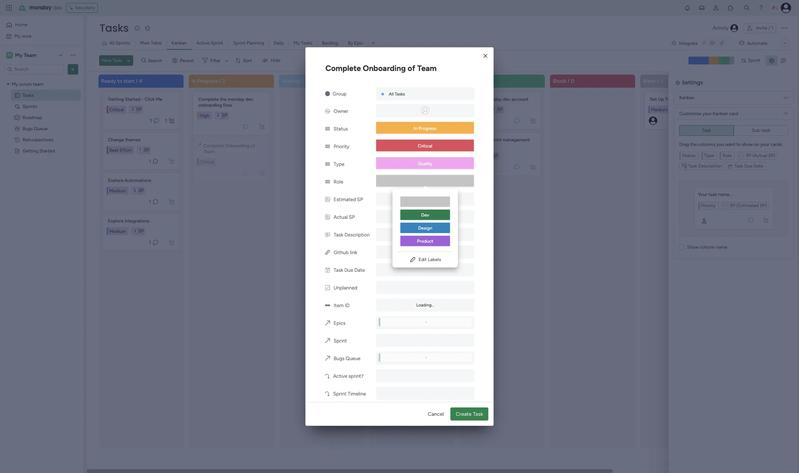 Task type: locate. For each thing, give the bounding box(es) containing it.
v2 status image for role
[[325, 179, 330, 185]]

v2 lookup arrow image
[[325, 391, 330, 397]]

1 your from the top
[[699, 192, 708, 197]]

team inside row group
[[666, 96, 677, 102]]

1 vertical spatial v2 board relation small image
[[325, 356, 330, 362]]

0 vertical spatial to
[[117, 78, 122, 84]]

sprints inside button
[[116, 40, 130, 46]]

my right daily
[[294, 40, 300, 46]]

1 vertical spatial name
[[716, 258, 728, 264]]

0 horizontal spatial all
[[109, 40, 114, 46]]

your task name... for (estimated sp)
[[698, 206, 732, 212]]

explore left integrations
[[108, 218, 124, 224]]

/ left 0
[[568, 78, 570, 84]]

actual
[[334, 214, 348, 220]]

on for sp
[[754, 142, 760, 147]]

v2 link column image
[[325, 250, 330, 256]]

sprint left the planning on the top
[[233, 40, 246, 46]]

1 your task name... from the top
[[699, 192, 733, 197]]

started left click in the left top of the page
[[125, 96, 141, 102]]

list box containing open a monday dev account
[[464, 89, 541, 176]]

critical inside complete onboarding of team dialog
[[418, 143, 433, 149]]

2 vertical spatial task due date
[[334, 267, 365, 273]]

monday inside "complete the monday dev onboarding flow"
[[228, 96, 245, 102]]

bugs queue down roadmap
[[23, 126, 48, 131]]

settings for (estimated sp)
[[682, 89, 703, 96]]

team right up on the top of page
[[666, 96, 677, 102]]

monday right a
[[485, 96, 502, 102]]

dev
[[53, 4, 62, 11], [246, 96, 253, 102], [503, 96, 511, 102]]

kanban inside kanban button
[[172, 40, 187, 46]]

effort
[[120, 147, 132, 153]]

my left "work"
[[14, 33, 21, 39]]

v2 status image for type
[[325, 161, 330, 167]]

0 vertical spatial want
[[726, 142, 736, 147]]

description inside complete onboarding of team dialog
[[345, 232, 370, 238]]

sort
[[243, 58, 252, 63]]

(estimated down sp (estimated sp)
[[737, 217, 759, 223]]

my for my work
[[14, 33, 21, 39]]

2 horizontal spatial monday
[[485, 96, 502, 102]]

sub-task button for sp
[[734, 125, 789, 136]]

columns for (estimated sp)
[[698, 156, 715, 161]]

0 vertical spatial 2 sp
[[131, 107, 142, 112]]

monday dev
[[29, 4, 62, 11]]

settings up meeting
[[682, 79, 703, 86]]

option up dev option
[[401, 197, 450, 207]]

2 vertical spatial team
[[666, 96, 677, 102]]

0 vertical spatial customize
[[680, 111, 702, 116]]

active up filter popup button on the top left of the page
[[197, 40, 210, 46]]

- inside list box
[[142, 96, 144, 102]]

2 down "onboarding"
[[217, 112, 220, 118]]

team inside dialog
[[417, 63, 437, 73]]

progress for in progress
[[419, 126, 437, 131]]

2 down arrow down icon
[[222, 78, 225, 84]]

1 horizontal spatial all
[[389, 92, 394, 96]]

edit
[[419, 257, 427, 262]]

to
[[117, 78, 122, 84], [737, 142, 741, 147], [737, 156, 741, 161]]

2 your from the top
[[698, 206, 708, 212]]

edit labels
[[419, 257, 441, 262]]

actual sp
[[334, 214, 355, 220]]

tasks right public board image
[[23, 92, 34, 98]]

high down "onboarding"
[[200, 113, 209, 118]]

sprint?
[[349, 373, 364, 379]]

bugs inside complete onboarding of team dialog
[[334, 356, 345, 362]]

started for getting started - click me
[[125, 96, 141, 102]]

angle down image
[[127, 58, 130, 63]]

0 vertical spatial -
[[142, 96, 144, 102]]

planning
[[247, 40, 264, 46]]

medium down up on the top of page
[[652, 107, 668, 112]]

name...
[[718, 192, 733, 197], [718, 206, 732, 212]]

1 vertical spatial 2 sp
[[217, 112, 227, 118]]

settings right up on the top of page
[[682, 89, 703, 96]]

queue up sprint?
[[346, 356, 361, 362]]

automate
[[748, 40, 768, 46]]

tasks up 'all sprints' button at the top of page
[[100, 21, 129, 35]]

(estimated sp)
[[736, 217, 767, 223]]

want
[[726, 142, 736, 147], [725, 156, 735, 161]]

all tasks
[[389, 92, 405, 96]]

tasks inside list box
[[23, 92, 34, 98]]

show column name
[[688, 244, 728, 250], [687, 258, 728, 264]]

task description for (estimated sp)
[[688, 177, 722, 183]]

list box containing dev
[[393, 191, 458, 252]]

sub-
[[752, 128, 762, 133], [752, 142, 762, 147]]

your task name... for sp
[[699, 192, 733, 197]]

v2 board relation small image
[[325, 338, 330, 344], [325, 356, 330, 362]]

1 horizontal spatial complete
[[326, 63, 361, 73]]

0 vertical spatial on
[[754, 142, 760, 147]]

1 vertical spatial show
[[742, 156, 753, 161]]

bugs down roadmap
[[23, 126, 33, 131]]

(estimated up (estimated sp)
[[737, 203, 759, 209]]

1 vertical spatial 2
[[131, 107, 134, 112]]

1 vertical spatial sub-task button
[[734, 139, 789, 150]]

0 vertical spatial name
[[717, 244, 728, 250]]

you
[[717, 142, 724, 147], [717, 156, 724, 161]]

team
[[33, 81, 43, 87]]

task due date
[[735, 163, 764, 169], [734, 177, 763, 183], [334, 267, 365, 273]]

1 vertical spatial card
[[729, 125, 738, 130]]

cards: for (estimated sp)
[[771, 156, 783, 161]]

1 vertical spatial date
[[754, 177, 763, 183]]

1 vertical spatial (actual
[[753, 167, 767, 172]]

getting for getting started - click me
[[108, 96, 124, 102]]

getting for getting started
[[23, 148, 38, 154]]

my for my tasks
[[294, 40, 300, 46]]

1 vertical spatial columns
[[698, 156, 715, 161]]

sprint timeline
[[333, 391, 366, 397]]

0 vertical spatial sub-task
[[752, 128, 771, 133]]

complete for complete onboarding of team
[[326, 63, 361, 73]]

2 sp for 2
[[217, 112, 227, 118]]

list box
[[0, 77, 83, 245], [102, 89, 180, 251], [193, 89, 270, 182], [464, 89, 541, 176], [393, 191, 458, 252]]

want for (estimated sp)
[[725, 156, 735, 161]]

my inside button
[[294, 40, 300, 46]]

sprint down epics
[[334, 338, 347, 344]]

dapulse numbers column image
[[325, 197, 330, 203]]

bugs up active sprint?
[[334, 356, 345, 362]]

team up search in workspace field
[[24, 52, 37, 58]]

settings
[[682, 79, 703, 86], [682, 89, 703, 96]]

v2 board relation small image up v2 lookup arrow icon
[[325, 356, 330, 362]]

0 vertical spatial your task name...
[[699, 192, 733, 197]]

active inside complete onboarding of team dialog
[[333, 373, 348, 379]]

1 sp down open a monday dev account
[[493, 107, 503, 112]]

2 sp
[[131, 107, 142, 112], [217, 112, 227, 118]]

complete the monday dev onboarding flow
[[198, 96, 254, 108]]

list box containing getting started - click me
[[102, 89, 180, 251]]

0 vertical spatial medium
[[652, 107, 668, 112]]

the inside "open the sprint management board"
[[482, 137, 489, 143]]

monday up the home button on the left top of the page
[[29, 4, 52, 11]]

1 vertical spatial -
[[425, 320, 427, 325]]

2 your task name... from the top
[[698, 206, 732, 212]]

columns
[[698, 142, 716, 147], [698, 156, 715, 161]]

0 vertical spatial show column name
[[688, 244, 728, 250]]

(estimated
[[737, 203, 759, 209], [737, 217, 759, 223]]

sp (estimated sp)
[[730, 203, 767, 209]]

activity
[[713, 25, 729, 31]]

waiting
[[282, 78, 300, 84]]

0 vertical spatial high
[[200, 113, 209, 118]]

started down retrospectives
[[39, 148, 55, 154]]

in inside row group
[[192, 78, 196, 84]]

arrow down image
[[223, 57, 231, 65]]

customize for sp
[[680, 111, 702, 116]]

show
[[742, 142, 753, 147], [742, 156, 753, 161]]

1 vertical spatial in
[[414, 126, 418, 131]]

2 sub-task button from the top
[[734, 139, 789, 150]]

all down tasks field
[[109, 40, 114, 46]]

0 vertical spatial bugs queue
[[23, 126, 48, 131]]

0 vertical spatial 2
[[222, 78, 225, 84]]

0 vertical spatial in
[[192, 78, 196, 84]]

1 vertical spatial sub-task
[[752, 142, 771, 147]]

collapse board header image
[[783, 41, 788, 46]]

0 vertical spatial (estimated
[[737, 203, 759, 209]]

home
[[15, 22, 28, 28]]

change themes
[[108, 137, 141, 143]]

2 horizontal spatial team
[[666, 96, 677, 102]]

(actual for sp
[[753, 153, 768, 158]]

1 horizontal spatial bugs
[[334, 356, 345, 362]]

unplanned
[[334, 285, 358, 291]]

medium for automations
[[109, 188, 126, 193]]

dev inside "complete the monday dev onboarding flow"
[[246, 96, 253, 102]]

my work button
[[4, 31, 70, 41]]

1 vertical spatial on
[[754, 156, 759, 161]]

2 v2 status image from the top
[[325, 179, 330, 185]]

maria williams image
[[781, 3, 792, 13], [649, 116, 658, 125]]

0 vertical spatial sub-task button
[[734, 125, 789, 136]]

dapulse integrations image
[[672, 41, 677, 46]]

sort button
[[233, 55, 256, 66]]

0 vertical spatial complete
[[326, 63, 361, 73]]

1 horizontal spatial 1 sp
[[493, 107, 503, 112]]

task
[[113, 58, 121, 63], [689, 163, 697, 169], [735, 163, 744, 169], [688, 177, 697, 183], [734, 177, 743, 183], [334, 232, 343, 238], [334, 267, 343, 273], [473, 411, 483, 417]]

5 sp
[[133, 188, 144, 193]]

0 horizontal spatial maria williams image
[[649, 116, 658, 125]]

1 v2 board relation small image from the top
[[325, 338, 330, 344]]

open left a
[[470, 96, 481, 102]]

1 vertical spatial sprints
[[23, 104, 37, 109]]

high for onboarding
[[200, 113, 209, 118]]

0 horizontal spatial bugs
[[23, 126, 33, 131]]

filter button
[[200, 55, 231, 66]]

complete up group
[[326, 63, 361, 73]]

/ down filter
[[219, 78, 221, 84]]

my right 'workspace' image in the left of the page
[[15, 52, 22, 58]]

maria williams image down set
[[649, 116, 658, 125]]

Search field
[[146, 56, 166, 65]]

dev option
[[401, 210, 450, 220]]

estimated
[[334, 197, 356, 203]]

0 horizontal spatial complete
[[198, 96, 219, 102]]

critical
[[109, 107, 124, 112], [471, 107, 485, 112], [418, 143, 433, 149], [200, 159, 214, 165]]

my inside workspace selection element
[[15, 52, 22, 58]]

notifications image
[[685, 5, 691, 11]]

my right caret down image
[[12, 81, 18, 87]]

0 vertical spatial started
[[125, 96, 141, 102]]

0 horizontal spatial getting
[[23, 148, 38, 154]]

medium down explore integrations
[[109, 229, 126, 234]]

tasks inside button
[[301, 40, 312, 46]]

drag for (estimated sp)
[[679, 156, 689, 161]]

Search in workspace field
[[14, 65, 55, 73]]

daily button
[[269, 38, 289, 48]]

backlog button
[[317, 38, 343, 48]]

1 vertical spatial all
[[389, 92, 394, 96]]

1 open from the top
[[470, 96, 481, 102]]

0 vertical spatial column
[[700, 244, 715, 250]]

person button
[[170, 55, 198, 66]]

0 vertical spatial columns
[[698, 142, 716, 147]]

2 explore from the top
[[108, 218, 124, 224]]

1 vertical spatial due
[[744, 177, 753, 183]]

name for (estimated sp)
[[716, 258, 728, 264]]

explore left automations
[[108, 178, 124, 183]]

option up team
[[0, 78, 83, 80]]

group
[[333, 91, 347, 97]]

/ right the "blank" at the top of page
[[657, 78, 659, 84]]

1 horizontal spatial 2
[[217, 112, 220, 118]]

0 vertical spatial all
[[109, 40, 114, 46]]

drag the columns you want to show on your cards: for (estimated sp)
[[679, 156, 783, 161]]

customize for (estimated sp)
[[679, 125, 701, 130]]

name... for (estimated sp)
[[718, 206, 732, 212]]

0 vertical spatial task due date
[[735, 163, 764, 169]]

tasks left backlog
[[301, 40, 312, 46]]

all down onboarding
[[389, 92, 394, 96]]

to inside row group
[[117, 78, 122, 84]]

0
[[571, 78, 575, 84]]

1 v2 status image from the top
[[325, 126, 330, 132]]

1 horizontal spatial active
[[333, 373, 348, 379]]

date inside complete onboarding of team dialog
[[355, 267, 365, 273]]

0 vertical spatial your
[[699, 192, 708, 197]]

complete up "onboarding"
[[198, 96, 219, 102]]

sp (actual sp) for sp
[[746, 153, 776, 158]]

1 vertical spatial name...
[[718, 206, 732, 212]]

show for (estimated sp)
[[742, 156, 753, 161]]

you for (estimated sp)
[[717, 156, 724, 161]]

1 vertical spatial maria williams image
[[649, 116, 658, 125]]

v2 status image for priority
[[325, 144, 330, 149]]

0 vertical spatial name...
[[718, 192, 733, 197]]

main table
[[140, 40, 162, 46]]

open
[[470, 96, 481, 102], [470, 137, 481, 143]]

bugs queue inside complete onboarding of team dialog
[[334, 356, 361, 362]]

main content
[[87, 72, 800, 473]]

customize your kanban card
[[680, 111, 739, 116], [679, 125, 738, 130]]

progress for in progress / 2
[[197, 78, 218, 84]]

task due date for (estimated sp)
[[734, 177, 763, 183]]

0 vertical spatial team
[[24, 52, 37, 58]]

1 sub-task button from the top
[[734, 125, 789, 136]]

retrospectives
[[23, 137, 53, 143]]

2 open from the top
[[470, 137, 481, 143]]

0 horizontal spatial in
[[192, 78, 196, 84]]

complete inside dialog
[[326, 63, 361, 73]]

1 horizontal spatial bugs queue
[[334, 356, 361, 362]]

2 vertical spatial description
[[345, 232, 370, 238]]

column for (estimated sp)
[[700, 258, 715, 264]]

0 vertical spatial active
[[197, 40, 210, 46]]

0 vertical spatial open
[[470, 96, 481, 102]]

0 vertical spatial (actual
[[753, 153, 768, 158]]

0 vertical spatial v2 status image
[[325, 161, 330, 167]]

high down board
[[471, 153, 481, 159]]

2 v2 status image from the top
[[325, 144, 330, 149]]

search everything image
[[744, 5, 750, 11]]

(actual for (estimated sp)
[[753, 167, 767, 172]]

team right of
[[417, 63, 437, 73]]

customize
[[680, 111, 702, 116], [679, 125, 701, 130]]

2 sub- from the top
[[752, 142, 762, 147]]

getting down ready to start / 4
[[108, 96, 124, 102]]

1 vertical spatial you
[[717, 156, 724, 161]]

v2 status image left priority
[[325, 144, 330, 149]]

queue inside list box
[[34, 126, 48, 131]]

autopilot image
[[739, 39, 745, 47]]

started for getting started
[[39, 148, 55, 154]]

the inside "complete the monday dev onboarding flow"
[[220, 96, 227, 102]]

1 sp for a
[[493, 107, 503, 112]]

active right v2 lookup arrow icon
[[333, 373, 348, 379]]

queue up retrospectives
[[34, 126, 48, 131]]

2 sp down flow
[[217, 112, 227, 118]]

2 v2 board relation small image from the top
[[325, 356, 330, 362]]

to for sp
[[737, 142, 741, 147]]

maria williams image right help image
[[781, 3, 792, 13]]

drag
[[680, 142, 689, 147], [679, 156, 689, 161]]

sub-task button
[[734, 125, 789, 136], [734, 139, 789, 150]]

0 horizontal spatial 2 sp
[[131, 107, 142, 112]]

1 vertical spatial description
[[698, 177, 722, 183]]

1 sub- from the top
[[752, 128, 762, 133]]

0 vertical spatial sub-
[[752, 128, 762, 133]]

main content containing settings
[[87, 72, 800, 473]]

1 explore from the top
[[108, 178, 124, 183]]

due inside complete onboarding of team dialog
[[345, 267, 353, 273]]

sprints up roadmap
[[23, 104, 37, 109]]

sub- for (estimated sp)
[[752, 142, 762, 147]]

getting right public board icon at the left top of page
[[23, 148, 38, 154]]

1 vertical spatial cards:
[[771, 156, 783, 161]]

2 horizontal spatial dev
[[503, 96, 511, 102]]

progress inside row group
[[197, 78, 218, 84]]

invite / 1 button
[[744, 23, 777, 33]]

1 vertical spatial getting
[[23, 148, 38, 154]]

all inside button
[[109, 40, 114, 46]]

a
[[482, 96, 484, 102]]

blank
[[643, 78, 656, 84]]

show board description image
[[133, 25, 141, 31]]

0 vertical spatial explore
[[108, 178, 124, 183]]

0 horizontal spatial active
[[197, 40, 210, 46]]

add to favorites image
[[144, 25, 151, 31]]

2 vertical spatial task description
[[334, 232, 370, 238]]

progress inside complete onboarding of team dialog
[[419, 126, 437, 131]]

your task name...
[[699, 192, 733, 197], [698, 206, 732, 212]]

/ right invite
[[769, 25, 771, 31]]

sprints down tasks field
[[116, 40, 130, 46]]

v2 status image left role
[[325, 179, 330, 185]]

your for sp
[[699, 192, 708, 197]]

dev for complete the monday dev onboarding flow
[[246, 96, 253, 102]]

2 for in progress / 2
[[217, 112, 220, 118]]

list box containing my scrum team
[[0, 77, 83, 245]]

cancel
[[428, 411, 444, 417]]

1 vertical spatial (estimated
[[737, 217, 759, 223]]

my inside button
[[14, 33, 21, 39]]

0 vertical spatial cards:
[[771, 142, 783, 147]]

0 vertical spatial date
[[754, 163, 764, 169]]

sub-task for sp
[[752, 128, 771, 133]]

monday up flow
[[228, 96, 245, 102]]

up
[[658, 96, 664, 102]]

workspace image
[[6, 52, 13, 59]]

columns for sp
[[698, 142, 716, 147]]

estimated sp
[[334, 197, 363, 203]]

open the sprint management board
[[470, 137, 531, 148]]

1 horizontal spatial in
[[414, 126, 418, 131]]

bugs queue
[[23, 126, 48, 131], [334, 356, 361, 362]]

2 sub-task from the top
[[752, 142, 771, 147]]

by epic
[[348, 40, 363, 46]]

show for (estimated sp)
[[687, 258, 699, 264]]

show for sp
[[688, 244, 699, 250]]

1 vertical spatial drag
[[679, 156, 689, 161]]

1 vertical spatial sp (actual sp)
[[746, 167, 776, 172]]

v2 status image left status
[[325, 126, 330, 132]]

close image
[[484, 53, 488, 58]]

0 horizontal spatial 1 sp
[[139, 147, 149, 153]]

2 sp for /
[[131, 107, 142, 112]]

0 horizontal spatial started
[[39, 148, 55, 154]]

open inside "open the sprint management board"
[[470, 137, 481, 143]]

v2 search image
[[141, 57, 146, 64]]

card for (estimated sp)
[[729, 125, 738, 130]]

started inside row group
[[125, 96, 141, 102]]

- for bugs queue
[[425, 355, 427, 360]]

task inside button
[[473, 411, 483, 417]]

getting
[[108, 96, 124, 102], [23, 148, 38, 154]]

sprint up filter
[[211, 40, 223, 46]]

1 sp down the themes in the left top of the page
[[139, 147, 149, 153]]

option
[[0, 78, 83, 80], [401, 197, 450, 207]]

medium down explore automations
[[109, 188, 126, 193]]

bugs queue up active sprint?
[[334, 356, 361, 362]]

1 vertical spatial queue
[[346, 356, 361, 362]]

1 v2 status image from the top
[[325, 161, 330, 167]]

1 vertical spatial settings
[[682, 89, 703, 96]]

1 vertical spatial active
[[333, 373, 348, 379]]

name... for sp
[[718, 192, 733, 197]]

2 vertical spatial to
[[737, 156, 741, 161]]

0 vertical spatial show
[[688, 244, 699, 250]]

1 horizontal spatial team
[[417, 63, 437, 73]]

onboarding
[[198, 102, 222, 108]]

sprint
[[490, 137, 502, 143]]

my for my team
[[15, 52, 22, 58]]

in inside dialog
[[414, 126, 418, 131]]

2 sp down getting started - click me
[[131, 107, 142, 112]]

themes
[[125, 137, 141, 143]]

0 vertical spatial progress
[[197, 78, 218, 84]]

active inside button
[[197, 40, 210, 46]]

1 horizontal spatial getting
[[108, 96, 124, 102]]

/ inside button
[[769, 25, 771, 31]]

v2 board relation small image down v2 board relation small icon
[[325, 338, 330, 344]]

drag the columns you want to show on your cards: for sp
[[680, 142, 783, 147]]

2 down getting started - click me
[[131, 107, 134, 112]]

v2 status image
[[325, 161, 330, 167], [325, 179, 330, 185]]

workspace selection element
[[6, 51, 38, 59]]

v2 long text column image
[[325, 232, 330, 238]]

v2 board relation small image for bugs queue
[[325, 356, 330, 362]]

all inside complete onboarding of team dialog
[[389, 92, 394, 96]]

sp
[[136, 107, 142, 112], [497, 107, 503, 112], [222, 112, 227, 118], [144, 147, 149, 153], [746, 153, 752, 158], [493, 153, 498, 159], [746, 167, 751, 172], [138, 188, 144, 193], [357, 197, 363, 203], [730, 203, 736, 209], [349, 214, 355, 220], [138, 228, 144, 234]]

v2 status image
[[325, 126, 330, 132], [325, 144, 330, 149]]

github link
[[334, 250, 357, 256]]

v2 status image left type
[[325, 161, 330, 167]]

open up board
[[470, 137, 481, 143]]

date for sp
[[754, 163, 764, 169]]

getting inside row group
[[108, 96, 124, 102]]

name for sp
[[717, 244, 728, 250]]

tasks down onboarding
[[395, 92, 405, 96]]

list box containing complete the monday dev onboarding flow
[[193, 89, 270, 182]]

row group
[[97, 74, 730, 470]]

1 vertical spatial bugs queue
[[334, 356, 361, 362]]

1 vertical spatial customize your kanban card
[[679, 125, 738, 130]]

complete inside "complete the monday dev onboarding flow"
[[198, 96, 219, 102]]

due for sp
[[745, 163, 753, 169]]

main
[[140, 40, 150, 46]]

explore
[[108, 178, 124, 183], [108, 218, 124, 224]]

1 vertical spatial option
[[401, 197, 450, 207]]

3 sp
[[133, 228, 144, 234]]

1 sub-task from the top
[[752, 128, 771, 133]]

1 vertical spatial task description
[[688, 177, 722, 183]]

2 vertical spatial medium
[[109, 229, 126, 234]]



Task type: describe. For each thing, give the bounding box(es) containing it.
sprint down the automate
[[748, 58, 761, 63]]

sub-task for (estimated sp)
[[752, 142, 771, 147]]

by
[[348, 40, 353, 46]]

due for (estimated sp)
[[744, 177, 753, 183]]

v2 checkbox image
[[325, 285, 330, 291]]

to for (estimated sp)
[[737, 156, 741, 161]]

automations
[[125, 178, 151, 183]]

dapulse date column image
[[325, 267, 330, 273]]

show column name for (estimated sp)
[[687, 258, 728, 264]]

kanban button
[[167, 38, 192, 48]]

/ for stuck
[[568, 78, 570, 84]]

show column name for sp
[[688, 244, 728, 250]]

ready
[[101, 78, 116, 84]]

my for my scrum team
[[12, 81, 18, 87]]

all sprints
[[109, 40, 130, 46]]

add view image
[[372, 41, 375, 46]]

in for in progress / 2
[[192, 78, 196, 84]]

maria williams image inside row group
[[649, 116, 658, 125]]

1 horizontal spatial option
[[401, 197, 450, 207]]

active for active sprint?
[[333, 373, 348, 379]]

see plans
[[75, 5, 95, 10]]

help image
[[758, 5, 765, 11]]

explore automations
[[108, 178, 151, 183]]

invite
[[756, 25, 768, 31]]

waiting for review
[[282, 78, 325, 84]]

v2 lookup arrow image
[[325, 373, 330, 379]]

github
[[334, 250, 349, 256]]

invite members image
[[713, 5, 720, 11]]

date for (estimated sp)
[[754, 177, 763, 183]]

integrations
[[125, 218, 150, 224]]

best effort
[[109, 147, 132, 153]]

open for open a monday dev account
[[470, 96, 481, 102]]

my scrum team
[[12, 81, 43, 87]]

onboarding
[[363, 63, 406, 73]]

account
[[512, 96, 529, 102]]

design option
[[401, 223, 450, 233]]

complete for complete the monday dev onboarding flow
[[198, 96, 219, 102]]

monday for complete the monday dev onboarding flow
[[228, 96, 245, 102]]

quality
[[418, 161, 433, 167]]

timeline
[[348, 391, 366, 397]]

want for sp
[[726, 142, 736, 147]]

Tasks field
[[98, 21, 130, 35]]

1 inside 'invite / 1' button
[[772, 25, 774, 31]]

3
[[133, 228, 136, 234]]

2 (estimated from the top
[[737, 217, 759, 223]]

scrum
[[19, 81, 32, 87]]

new task button
[[99, 55, 124, 66]]

main table button
[[135, 38, 167, 48]]

stuck / 0
[[553, 78, 575, 84]]

sprint right v2 lookup arrow image
[[333, 391, 347, 397]]

home button
[[4, 20, 70, 30]]

5
[[133, 188, 136, 193]]

cards: for sp
[[771, 142, 783, 147]]

epic
[[354, 40, 363, 46]]

new task
[[102, 58, 121, 63]]

new
[[102, 58, 111, 63]]

create task button
[[451, 408, 489, 421]]

1 sp for themes
[[139, 147, 149, 153]]

explore for explore automations
[[108, 178, 124, 183]]

/ for invite
[[769, 25, 771, 31]]

board
[[470, 143, 482, 148]]

priority
[[334, 144, 349, 149]]

blank / 1
[[643, 78, 663, 84]]

backlog
[[322, 40, 338, 46]]

tasks inside complete onboarding of team dialog
[[395, 92, 405, 96]]

4
[[139, 78, 142, 84]]

my tasks button
[[289, 38, 317, 48]]

management
[[503, 137, 530, 143]]

task due date inside complete onboarding of team dialog
[[334, 267, 365, 273]]

high for board
[[471, 153, 481, 159]]

best
[[109, 147, 119, 153]]

description for (estimated sp)
[[698, 177, 722, 183]]

all for all sprints
[[109, 40, 114, 46]]

public board image
[[14, 92, 20, 98]]

sub-task button for (estimated sp)
[[734, 139, 789, 150]]

flow
[[223, 102, 232, 108]]

link
[[350, 250, 357, 256]]

1 (estimated from the top
[[737, 203, 759, 209]]

customize your kanban card for (estimated sp)
[[679, 125, 738, 130]]

task inside 'button'
[[113, 58, 121, 63]]

monday for open a monday dev account
[[485, 96, 502, 102]]

0 horizontal spatial bugs queue
[[23, 126, 48, 131]]

sprint inside 'button'
[[233, 40, 246, 46]]

task description inside complete onboarding of team dialog
[[334, 232, 370, 238]]

0 horizontal spatial dev
[[53, 4, 62, 11]]

show for sp
[[742, 142, 753, 147]]

daily
[[274, 40, 284, 46]]

task description for sp
[[689, 163, 722, 169]]

v2 multiple person column image
[[325, 108, 330, 114]]

column for sp
[[700, 244, 715, 250]]

my team
[[15, 52, 37, 58]]

see plans button
[[66, 3, 98, 13]]

person
[[180, 58, 194, 63]]

active for active sprint
[[197, 40, 210, 46]]

activity button
[[711, 23, 742, 33]]

explore for explore integrations
[[108, 218, 124, 224]]

set up team meeting
[[650, 96, 695, 102]]

team inside workspace selection element
[[24, 52, 37, 58]]

item id
[[334, 303, 350, 309]]

customize your kanban card for sp
[[680, 111, 739, 116]]

dev
[[421, 212, 429, 218]]

id
[[345, 303, 350, 309]]

2 for ready to start / 4
[[131, 107, 134, 112]]

v2 status image for status
[[325, 126, 330, 132]]

in progress / 2
[[192, 78, 225, 84]]

getting started
[[23, 148, 55, 154]]

design
[[418, 225, 433, 231]]

click
[[145, 96, 155, 102]]

status
[[334, 126, 348, 132]]

sprint planning
[[233, 40, 264, 46]]

product option
[[401, 236, 450, 246]]

- for epics
[[425, 320, 427, 325]]

loading...
[[417, 303, 434, 308]]

complete onboarding of team
[[326, 63, 437, 73]]

open a monday dev account
[[470, 96, 529, 102]]

sprints inside list box
[[23, 104, 37, 109]]

open for open the sprint management board
[[470, 137, 481, 143]]

table
[[151, 40, 162, 46]]

row group containing ready to start
[[97, 74, 730, 470]]

owner
[[334, 108, 349, 114]]

description for sp
[[699, 163, 722, 169]]

me
[[156, 96, 162, 102]]

complete onboarding of team dialog
[[306, 47, 494, 426]]

sp (actual sp) for (estimated sp)
[[746, 167, 776, 172]]

apps image
[[728, 5, 734, 11]]

roadmap
[[23, 115, 42, 120]]

in for in progress
[[414, 126, 418, 131]]

item
[[334, 303, 344, 309]]

my work
[[14, 33, 32, 39]]

create task
[[456, 411, 483, 417]]

dapulse numbers column image
[[325, 214, 330, 220]]

role
[[334, 179, 343, 185]]

explore integrations
[[108, 218, 150, 224]]

public board image
[[14, 148, 20, 154]]

list box inside complete onboarding of team dialog
[[393, 191, 458, 252]]

my tasks
[[294, 40, 312, 46]]

v2 pulse id image
[[325, 303, 330, 309]]

all for all tasks
[[389, 92, 394, 96]]

queue inside complete onboarding of team dialog
[[346, 356, 361, 362]]

card for sp
[[730, 111, 739, 116]]

0 horizontal spatial option
[[0, 78, 83, 80]]

product
[[417, 239, 434, 244]]

active sprint
[[197, 40, 223, 46]]

drag for sp
[[680, 142, 689, 147]]

task due date for sp
[[735, 163, 764, 169]]

v2 board relation small image
[[325, 320, 330, 326]]

v2 board relation small image for sprint
[[325, 338, 330, 344]]

sprint planning button
[[228, 38, 269, 48]]

invite / 1
[[756, 25, 774, 31]]

you for sp
[[717, 142, 724, 147]]

stuck
[[553, 78, 567, 84]]

dev for open a monday dev account
[[503, 96, 511, 102]]

settings for sp
[[682, 79, 703, 86]]

work
[[22, 33, 32, 39]]

active sprint button
[[192, 38, 228, 48]]

cancel button
[[423, 408, 449, 421]]

start
[[124, 78, 135, 84]]

caret down image
[[7, 82, 9, 86]]

select product image
[[6, 5, 12, 11]]

v2 sun image
[[325, 91, 330, 97]]

sub- for sp
[[752, 128, 762, 133]]

/ left 4 on the top of the page
[[136, 78, 138, 84]]

filter
[[210, 58, 221, 63]]

edit labels button
[[398, 255, 453, 265]]

your for (estimated sp)
[[698, 206, 708, 212]]

0 horizontal spatial monday
[[29, 4, 52, 11]]

getting started - click me
[[108, 96, 162, 102]]

ready to start / 4
[[101, 78, 142, 84]]

/ for blank
[[657, 78, 659, 84]]

on for (estimated sp)
[[754, 156, 759, 161]]

inbox image
[[699, 5, 706, 11]]

1 horizontal spatial maria williams image
[[781, 3, 792, 13]]



Task type: vqa. For each thing, say whether or not it's contained in the screenshot.
Edit Labels button
yes



